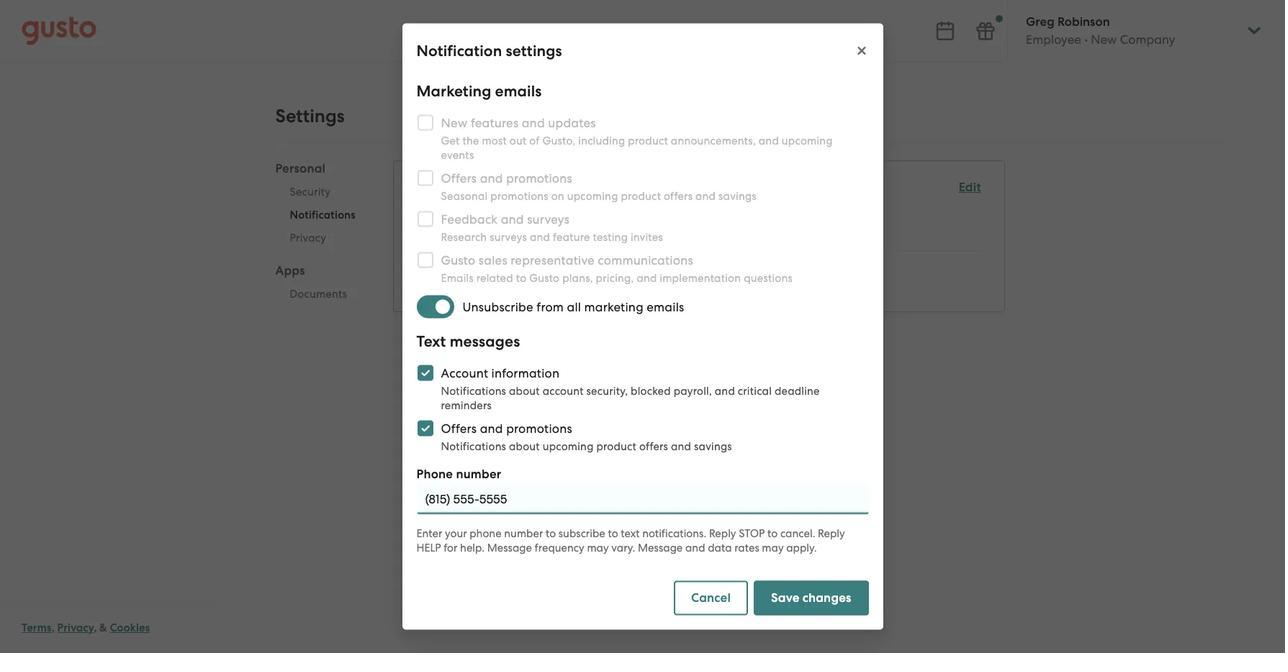 Task type: locate. For each thing, give the bounding box(es) containing it.
0 horizontal spatial reply
[[709, 528, 736, 541]]

privacy left the &
[[57, 622, 94, 635]]

0 horizontal spatial ,
[[52, 622, 55, 635]]

unsubscribe
[[463, 300, 534, 314]]

1 horizontal spatial ,
[[94, 622, 97, 635]]

0 horizontal spatial message
[[487, 542, 532, 555]]

privacy down notifications link
[[290, 232, 326, 245]]

settings
[[506, 41, 562, 60]]

about inside notifications about account security, blocked payroll, and critical deadline reminders
[[509, 385, 540, 398]]

gusto,
[[543, 134, 576, 147]]

messages up the account information on the left bottom
[[450, 332, 520, 351]]

marketing for marketing emails all emails
[[417, 208, 478, 223]]

1 vertical spatial messages
[[450, 332, 520, 351]]

emails related to gusto plans, pricing, and implementation questions
[[441, 272, 793, 285]]

2 marketing from the top
[[417, 208, 478, 223]]

none
[[417, 279, 448, 293]]

2 text from the top
[[417, 332, 446, 351]]

rates
[[735, 542, 760, 555]]

account menu element
[[1008, 0, 1264, 61]]

terms , privacy , & cookies
[[22, 622, 150, 635]]

reply
[[709, 528, 736, 541], [818, 528, 845, 541]]

and
[[759, 134, 779, 147], [696, 190, 716, 203], [530, 231, 550, 244], [637, 272, 657, 285], [715, 385, 735, 398], [480, 422, 503, 436], [671, 440, 692, 453], [686, 542, 705, 555]]

,
[[52, 622, 55, 635], [94, 622, 97, 635]]

1 vertical spatial product
[[621, 190, 661, 203]]

list containing marketing emails
[[417, 207, 982, 295]]

notifications down events
[[417, 179, 509, 198]]

reply right cancel.
[[818, 528, 845, 541]]

and right announcements,
[[759, 134, 779, 147]]

offers
[[664, 190, 693, 203], [640, 440, 668, 453]]

1 vertical spatial number
[[504, 528, 543, 541]]

1 vertical spatial text
[[417, 332, 446, 351]]

savings down payroll, at the bottom of the page
[[694, 440, 732, 453]]

2 message from the left
[[638, 542, 683, 555]]

out
[[510, 134, 527, 147]]

gusto navigation element
[[0, 62, 215, 120]]

all
[[417, 226, 431, 241]]

notifications down offers
[[441, 440, 506, 453]]

privacy link
[[275, 227, 370, 250], [57, 622, 94, 635]]

emails
[[495, 82, 542, 100], [481, 208, 519, 223], [434, 226, 471, 241], [647, 300, 685, 314]]

privacy link left the &
[[57, 622, 94, 635]]

messages down research
[[444, 261, 501, 276]]

messages for text messages
[[450, 332, 520, 351]]

get
[[441, 134, 460, 147]]

privacy
[[290, 232, 326, 245], [57, 622, 94, 635]]

account information
[[441, 366, 560, 381]]

account
[[543, 385, 584, 398]]

and left 'data'
[[686, 542, 705, 555]]

seasonal
[[441, 190, 488, 203]]

subscribe
[[559, 528, 606, 541]]

2 about from the top
[[509, 440, 540, 453]]

0 horizontal spatial may
[[587, 542, 609, 555]]

offers down notifications about account security, blocked payroll, and critical deadline reminders
[[640, 440, 668, 453]]

0 vertical spatial offers
[[664, 190, 693, 203]]

text up account information option
[[417, 332, 446, 351]]

1 about from the top
[[509, 385, 540, 398]]

security link
[[275, 181, 370, 204]]

text messages element
[[417, 260, 982, 295]]

privacy link down the security link
[[275, 227, 370, 250]]

to left gusto
[[516, 272, 527, 285]]

1 horizontal spatial privacy link
[[275, 227, 370, 250]]

product down notifications about account security, blocked payroll, and critical deadline reminders
[[597, 440, 637, 453]]

0 vertical spatial savings
[[719, 190, 757, 203]]

may down subscribe
[[587, 542, 609, 555]]

text inside notification settings dialog
[[417, 332, 446, 351]]

text messages none
[[417, 261, 501, 293]]

0 vertical spatial promotions
[[491, 190, 549, 203]]

get the most out of gusto, including product announcements, and upcoming events
[[441, 134, 833, 162]]

upcoming
[[782, 134, 833, 147], [567, 190, 618, 203], [543, 440, 594, 453]]

offers up marketing emails element
[[664, 190, 693, 203]]

phone number
[[417, 467, 502, 482]]

notifications up reminders
[[441, 385, 506, 398]]

0 vertical spatial upcoming
[[782, 134, 833, 147]]

and right offers
[[480, 422, 503, 436]]

messages
[[444, 261, 501, 276], [450, 332, 520, 351]]

0 horizontal spatial number
[[456, 467, 502, 482]]

savings
[[719, 190, 757, 203], [694, 440, 732, 453]]

message down notifications.
[[638, 542, 683, 555]]

0 vertical spatial marketing
[[417, 82, 492, 100]]

promotions
[[491, 190, 549, 203], [506, 422, 572, 436]]

and left critical
[[715, 385, 735, 398]]

and right pricing,
[[637, 272, 657, 285]]

marketing
[[417, 82, 492, 100], [417, 208, 478, 223]]

notifications
[[417, 179, 509, 198], [290, 209, 356, 222], [441, 385, 506, 398], [441, 440, 506, 453]]

cookies
[[110, 622, 150, 635]]

2 vertical spatial product
[[597, 440, 637, 453]]

1 vertical spatial about
[[509, 440, 540, 453]]

1 vertical spatial savings
[[694, 440, 732, 453]]

1 horizontal spatial message
[[638, 542, 683, 555]]

0 vertical spatial product
[[628, 134, 668, 147]]

marketing inside notification settings dialog
[[417, 82, 492, 100]]

payroll,
[[674, 385, 712, 398]]

notifications link
[[275, 204, 370, 227]]

messages inside notification settings dialog
[[450, 332, 520, 351]]

phone
[[470, 528, 502, 541]]

product right including
[[628, 134, 668, 147]]

text up none
[[417, 261, 441, 276]]

savings up marketing emails element
[[719, 190, 757, 203]]

enter your phone number to subscribe to text notifications. reply stop to cancel. reply help for help. message frequency may vary. message and data rates may apply.
[[417, 528, 845, 555]]

upcoming inside get the most out of gusto, including product announcements, and upcoming events
[[782, 134, 833, 147]]

number inside enter your phone number to subscribe to text notifications. reply stop to cancel. reply help for help. message frequency may vary. message and data rates may apply.
[[504, 528, 543, 541]]

1 vertical spatial privacy
[[57, 622, 94, 635]]

1 horizontal spatial reply
[[818, 528, 845, 541]]

about for and
[[509, 440, 540, 453]]

plans,
[[563, 272, 593, 285]]

1 horizontal spatial may
[[762, 542, 784, 555]]

notifications about upcoming product offers and savings
[[441, 440, 732, 453]]

group
[[275, 161, 370, 310]]

promotions left "on"
[[491, 190, 549, 203]]

text inside text messages none
[[417, 261, 441, 276]]

group containing personal
[[275, 161, 370, 310]]

1 horizontal spatial privacy
[[290, 232, 326, 245]]

text messages
[[417, 332, 520, 351]]

emails down text messages element
[[647, 300, 685, 314]]

0 vertical spatial messages
[[444, 261, 501, 276]]

1 marketing from the top
[[417, 82, 492, 100]]

changes
[[803, 591, 852, 606]]

number
[[456, 467, 502, 482], [504, 528, 543, 541]]

marketing
[[585, 300, 644, 314]]

may
[[587, 542, 609, 555], [762, 542, 784, 555]]

1 text from the top
[[417, 261, 441, 276]]

message down phone
[[487, 542, 532, 555]]

marketing down seasonal
[[417, 208, 478, 223]]

surveys
[[490, 231, 527, 244]]

1 message from the left
[[487, 542, 532, 555]]

number right phone
[[504, 528, 543, 541]]

1 reply from the left
[[709, 528, 736, 541]]

0 vertical spatial privacy
[[290, 232, 326, 245]]

reply up 'data'
[[709, 528, 736, 541]]

notification settings dialog
[[402, 23, 883, 631]]

1 vertical spatial offers
[[640, 440, 668, 453]]

may down "stop"
[[762, 542, 784, 555]]

0 horizontal spatial privacy link
[[57, 622, 94, 635]]

Account information checkbox
[[409, 358, 441, 389]]

security
[[290, 186, 331, 199]]

2 vertical spatial upcoming
[[543, 440, 594, 453]]

0 vertical spatial number
[[456, 467, 502, 482]]

from
[[537, 300, 564, 314]]

1 vertical spatial marketing
[[417, 208, 478, 223]]

0 vertical spatial privacy link
[[275, 227, 370, 250]]

list
[[417, 207, 982, 295]]

about down offers and promotions
[[509, 440, 540, 453]]

about
[[509, 385, 540, 398], [509, 440, 540, 453]]

messages inside text messages none
[[444, 261, 501, 276]]

gusto
[[530, 272, 560, 285]]

notifications inside notifications about account security, blocked payroll, and critical deadline reminders
[[441, 385, 506, 398]]

enter
[[417, 528, 442, 541]]

1 horizontal spatial number
[[504, 528, 543, 541]]

cancel
[[691, 591, 731, 606]]

message
[[487, 542, 532, 555], [638, 542, 683, 555]]

about down information
[[509, 385, 540, 398]]

marketing inside 'marketing emails all emails'
[[417, 208, 478, 223]]

promotions down account
[[506, 422, 572, 436]]

notifications about account security, blocked payroll, and critical deadline reminders
[[441, 385, 820, 412]]

blocked
[[631, 385, 671, 398]]

1 vertical spatial privacy link
[[57, 622, 94, 635]]

invites
[[631, 231, 663, 244]]

emails right all
[[434, 226, 471, 241]]

research
[[441, 231, 487, 244]]

number right the phone
[[456, 467, 502, 482]]

product
[[628, 134, 668, 147], [621, 190, 661, 203], [597, 440, 637, 453]]

0 vertical spatial about
[[509, 385, 540, 398]]

0 vertical spatial text
[[417, 261, 441, 276]]

including
[[579, 134, 625, 147]]

research surveys and feature testing invites
[[441, 231, 663, 244]]

marketing down notification
[[417, 82, 492, 100]]

messages for text messages none
[[444, 261, 501, 276]]

product up the 'invites'
[[621, 190, 661, 203]]



Task type: vqa. For each thing, say whether or not it's contained in the screenshot.
1 state option
no



Task type: describe. For each thing, give the bounding box(es) containing it.
documents
[[290, 288, 347, 301]]

terms
[[22, 622, 52, 635]]

critical
[[738, 385, 772, 398]]

data
[[708, 542, 732, 555]]

text
[[621, 528, 640, 541]]

offers
[[441, 422, 477, 436]]

save
[[771, 591, 800, 606]]

2 may from the left
[[762, 542, 784, 555]]

save changes button
[[754, 582, 869, 616]]

text for text messages none
[[417, 261, 441, 276]]

1 vertical spatial promotions
[[506, 422, 572, 436]]

on
[[551, 190, 565, 203]]

cookies button
[[110, 620, 150, 637]]

of
[[530, 134, 540, 147]]

and left feature
[[530, 231, 550, 244]]

the
[[463, 134, 479, 147]]

edit link
[[959, 180, 982, 195]]

feature
[[553, 231, 590, 244]]

phone
[[417, 467, 453, 482]]

implementation
[[660, 272, 741, 285]]

marketing emails element
[[417, 207, 982, 251]]

notifications.
[[643, 528, 707, 541]]

help
[[417, 542, 441, 555]]

terms link
[[22, 622, 52, 635]]

emails
[[441, 272, 474, 285]]

cancel.
[[781, 528, 816, 541]]

for
[[444, 542, 458, 555]]

events
[[441, 149, 474, 162]]

notifications group
[[417, 179, 982, 295]]

deadline
[[775, 385, 820, 398]]

security,
[[587, 385, 628, 398]]

to right "stop"
[[768, 528, 778, 541]]

and inside notifications about account security, blocked payroll, and critical deadline reminders
[[715, 385, 735, 398]]

2 , from the left
[[94, 622, 97, 635]]

product inside get the most out of gusto, including product announcements, and upcoming events
[[628, 134, 668, 147]]

personal
[[275, 161, 326, 176]]

settings
[[275, 105, 345, 127]]

home image
[[22, 16, 97, 45]]

save changes
[[771, 591, 852, 606]]

all
[[567, 300, 581, 314]]

and up marketing emails element
[[696, 190, 716, 203]]

your
[[445, 528, 467, 541]]

1 , from the left
[[52, 622, 55, 635]]

2 reply from the left
[[818, 528, 845, 541]]

1 may from the left
[[587, 542, 609, 555]]

and down payroll, at the bottom of the page
[[671, 440, 692, 453]]

emails down settings
[[495, 82, 542, 100]]

apps
[[275, 264, 305, 279]]

help.
[[460, 542, 485, 555]]

privacy inside group
[[290, 232, 326, 245]]

unsubscribe from all marketing emails
[[463, 300, 685, 314]]

marketing for marketing emails
[[417, 82, 492, 100]]

related
[[477, 272, 513, 285]]

most
[[482, 134, 507, 147]]

cancel button
[[674, 582, 748, 616]]

pricing,
[[596, 272, 634, 285]]

Offers and promotions checkbox
[[409, 413, 441, 445]]

notifications down the security link
[[290, 209, 356, 222]]

emails up surveys
[[481, 208, 519, 223]]

notification settings
[[417, 41, 562, 60]]

offers and promotions
[[441, 422, 572, 436]]

testing
[[593, 231, 628, 244]]

stop
[[739, 528, 765, 541]]

and inside get the most out of gusto, including product announcements, and upcoming events
[[759, 134, 779, 147]]

marketing emails
[[417, 82, 542, 100]]

0 horizontal spatial privacy
[[57, 622, 94, 635]]

account
[[441, 366, 488, 381]]

information
[[492, 366, 560, 381]]

about for information
[[509, 385, 540, 398]]

apply.
[[787, 542, 817, 555]]

to up frequency
[[546, 528, 556, 541]]

Unsubscribe from all marketing emails checkbox
[[417, 291, 463, 323]]

Phone number text field
[[417, 484, 869, 515]]

to left text
[[608, 528, 618, 541]]

seasonal promotions on upcoming product offers and savings
[[441, 190, 757, 203]]

documents link
[[275, 283, 370, 306]]

announcements,
[[671, 134, 756, 147]]

notification
[[417, 41, 502, 60]]

and inside enter your phone number to subscribe to text notifications. reply stop to cancel. reply help for help. message frequency may vary. message and data rates may apply.
[[686, 542, 705, 555]]

reminders
[[441, 399, 492, 412]]

questions
[[744, 272, 793, 285]]

vary.
[[612, 542, 636, 555]]

&
[[99, 622, 107, 635]]

1 vertical spatial upcoming
[[567, 190, 618, 203]]

text for text messages
[[417, 332, 446, 351]]

frequency
[[535, 542, 585, 555]]

edit
[[959, 180, 982, 195]]

marketing emails all emails
[[417, 208, 519, 241]]



